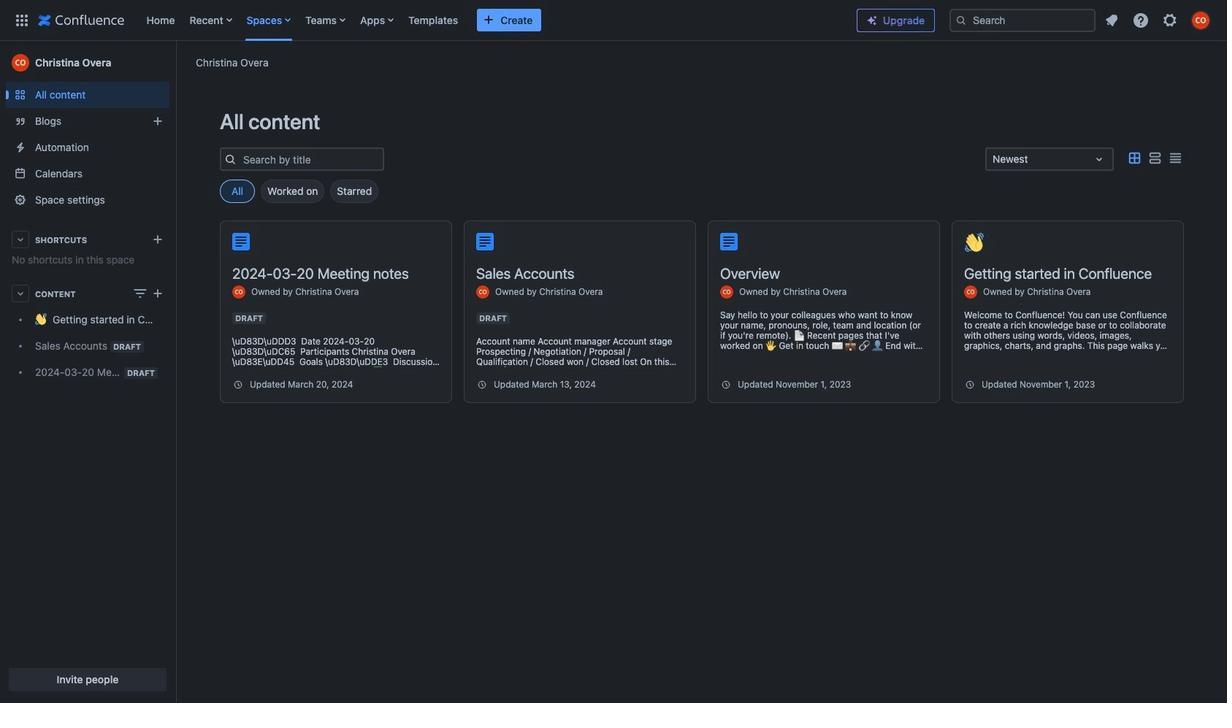 Task type: locate. For each thing, give the bounding box(es) containing it.
profile picture image for first page icon from the right
[[476, 286, 490, 299]]

Search field
[[950, 8, 1096, 32]]

1 horizontal spatial list
[[1099, 7, 1219, 33]]

1 horizontal spatial page image
[[476, 233, 494, 251]]

page image
[[720, 233, 738, 251]]

profile picture image for 1st page icon from left
[[232, 286, 246, 299]]

profile picture image
[[232, 286, 246, 299], [476, 286, 490, 299], [720, 286, 734, 299], [965, 286, 978, 299]]

4 profile picture image from the left
[[965, 286, 978, 299]]

None text field
[[993, 152, 996, 167]]

space element
[[0, 41, 175, 704]]

settings icon image
[[1162, 11, 1179, 29]]

premium image
[[867, 15, 878, 26]]

list
[[139, 0, 845, 41], [1099, 7, 1219, 33]]

open image
[[1091, 151, 1108, 168]]

0 horizontal spatial list
[[139, 0, 845, 41]]

None search field
[[950, 8, 1096, 32]]

banner
[[0, 0, 1228, 44]]

tree
[[6, 307, 170, 386]]

1 profile picture image from the left
[[232, 286, 246, 299]]

list for premium image
[[1099, 7, 1219, 33]]

2 profile picture image from the left
[[476, 286, 490, 299]]

list image
[[1146, 150, 1164, 167]]

change view image
[[132, 285, 149, 303]]

0 horizontal spatial page image
[[232, 233, 250, 251]]

profile picture image for page image
[[720, 286, 734, 299]]

3 profile picture image from the left
[[720, 286, 734, 299]]

page image
[[232, 233, 250, 251], [476, 233, 494, 251]]

confluence image
[[38, 11, 125, 29], [38, 11, 125, 29]]

add shortcut image
[[149, 231, 167, 248]]

profile picture image for :wave: icon
[[965, 286, 978, 299]]

create a blog image
[[149, 113, 167, 130]]



Task type: describe. For each thing, give the bounding box(es) containing it.
2 page image from the left
[[476, 233, 494, 251]]

Search by title field
[[239, 149, 383, 170]]

global element
[[9, 0, 845, 41]]

list for appswitcher icon
[[139, 0, 845, 41]]

help icon image
[[1133, 11, 1150, 29]]

notification icon image
[[1103, 11, 1121, 29]]

tree inside space element
[[6, 307, 170, 386]]

1 page image from the left
[[232, 233, 250, 251]]

cards image
[[1126, 150, 1144, 167]]

:wave: image
[[965, 233, 984, 252]]

search image
[[956, 14, 967, 26]]

collapse sidebar image
[[159, 48, 191, 77]]

create image
[[149, 285, 167, 303]]

appswitcher icon image
[[13, 11, 31, 29]]

:wave: image
[[965, 233, 984, 252]]

compact list image
[[1167, 150, 1184, 167]]



Task type: vqa. For each thing, say whether or not it's contained in the screenshot.
second Page image from the right
yes



